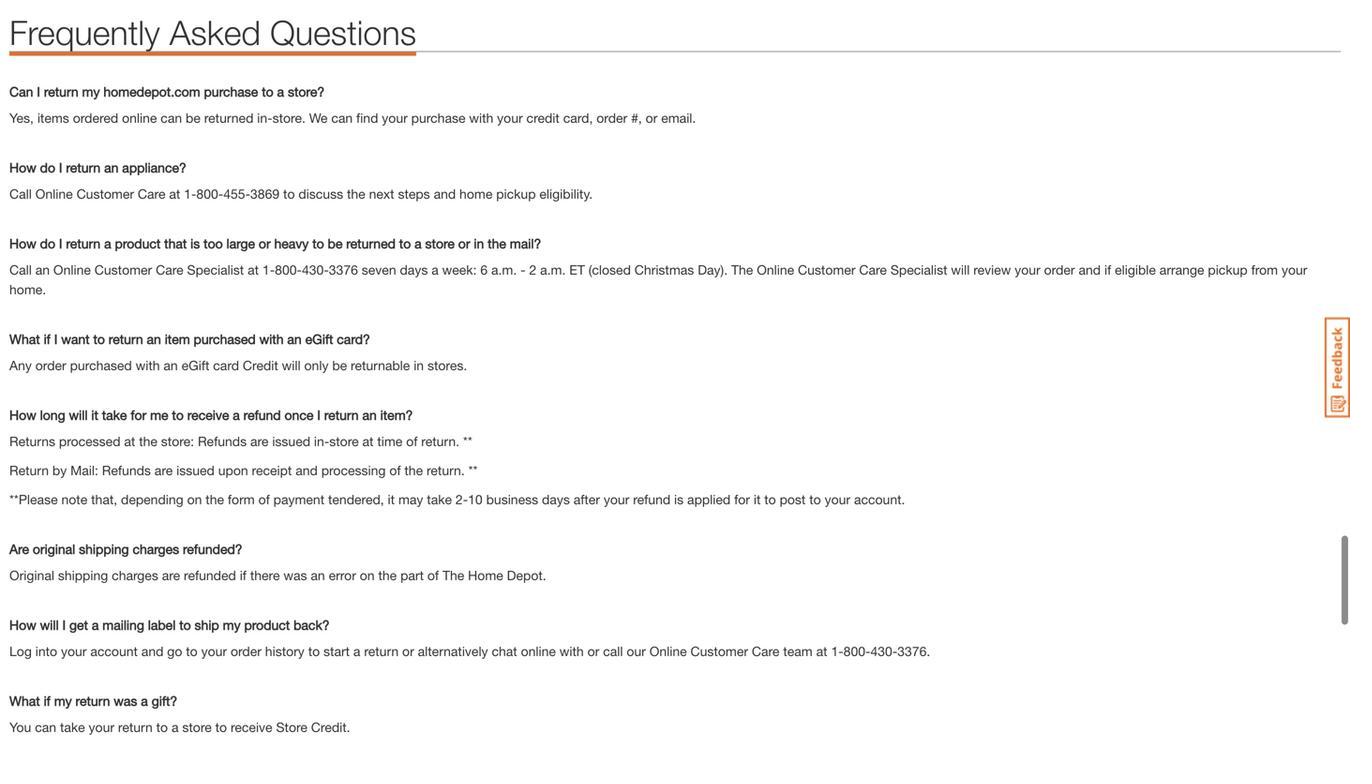 Task type: describe. For each thing, give the bounding box(es) containing it.
our
[[627, 644, 646, 659]]

a inside call an online customer care specialist at 1-800-430-3376 seven days a week: 6 a.m. - 2 a.m. et (closed christmas day). the online customer care specialist will review your order and if eligible arrange pickup from your home.
[[432, 262, 439, 278]]

or right #,
[[646, 110, 658, 126]]

how do i return an appliance?
[[9, 160, 186, 176]]

how long will it take for me to receive a refund once i return an item?
[[9, 408, 413, 423]]

1 horizontal spatial can
[[161, 110, 182, 126]]

0 vertical spatial 1-
[[184, 186, 196, 202]]

to right me
[[172, 408, 184, 423]]

the left next
[[347, 186, 365, 202]]

2 horizontal spatial it
[[754, 492, 761, 508]]

are original shipping charges refunded?
[[9, 542, 242, 557]]

refunded?
[[183, 542, 242, 557]]

upon
[[218, 463, 248, 478]]

card,
[[563, 110, 593, 126]]

alternatively
[[418, 644, 488, 659]]

call for call online customer care at 1-800-455-3869 to discuss the next steps and home pickup eligibility.
[[9, 186, 32, 202]]

if left want
[[44, 332, 50, 347]]

and left go
[[141, 644, 164, 659]]

return right want
[[109, 332, 143, 347]]

2 horizontal spatial store
[[425, 236, 455, 251]]

asked
[[169, 12, 261, 52]]

to left the start
[[308, 644, 320, 659]]

2 vertical spatial take
[[60, 720, 85, 735]]

an left item
[[147, 332, 161, 347]]

online right day).
[[757, 262, 794, 278]]

item?
[[380, 408, 413, 423]]

and right 'steps'
[[434, 186, 456, 202]]

label
[[148, 618, 176, 633]]

what for what if i want to return an item purchased with an egift card?
[[9, 332, 40, 347]]

receipt
[[252, 463, 292, 478]]

how for how do i return a product that is too large or heavy to be returned to a store or in the mail?
[[9, 236, 36, 251]]

credit
[[527, 110, 560, 126]]

to right want
[[93, 332, 105, 347]]

#,
[[631, 110, 642, 126]]

the left part
[[378, 568, 397, 583]]

and inside call an online customer care specialist at 1-800-430-3376 seven days a week: 6 a.m. - 2 a.m. et (closed christmas day). the online customer care specialist will review your order and if eligible arrange pickup from your home.
[[1079, 262, 1101, 278]]

account
[[90, 644, 138, 659]]

too
[[204, 236, 223, 251]]

a left store?
[[277, 84, 284, 100]]

log into your account and go to your order history to start a return or alternatively chat online with or call our online customer care team at 1-800-430-3376.
[[9, 644, 934, 659]]

if left there
[[240, 568, 247, 583]]

frequently asked questions
[[9, 12, 416, 52]]

yes,
[[9, 110, 34, 126]]

review
[[974, 262, 1011, 278]]

your right review
[[1015, 262, 1041, 278]]

large
[[227, 236, 255, 251]]

to down 'steps'
[[399, 236, 411, 251]]

what if i want to return an item purchased with an egift card?
[[9, 332, 370, 347]]

payment
[[273, 492, 325, 508]]

an left the item?
[[362, 408, 377, 423]]

1 vertical spatial purchase
[[411, 110, 466, 126]]

1 vertical spatial be
[[328, 236, 343, 251]]

how for how will i get a mailing label to ship my product back?
[[9, 618, 36, 633]]

to left post
[[765, 492, 776, 508]]

a right the start
[[353, 644, 361, 659]]

do for online
[[40, 160, 55, 176]]

1 vertical spatial store
[[329, 434, 359, 449]]

returns processed at the store: refunds are issued in-store at time of return. **
[[9, 434, 472, 449]]

0 vertical spatial issued
[[272, 434, 310, 449]]

0 horizontal spatial product
[[115, 236, 161, 251]]

2 specialist from the left
[[891, 262, 948, 278]]

at inside call an online customer care specialist at 1-800-430-3376 seven days a week: 6 a.m. - 2 a.m. et (closed christmas day). the online customer care specialist will review your order and if eligible arrange pickup from your home.
[[248, 262, 259, 278]]

0 vertical spatial online
[[122, 110, 157, 126]]

order right any
[[35, 358, 66, 373]]

0 horizontal spatial the
[[443, 568, 464, 583]]

1 a.m. from the left
[[491, 262, 517, 278]]

1 vertical spatial days
[[542, 492, 570, 508]]

return up the items
[[44, 84, 78, 100]]

i right once
[[317, 408, 321, 423]]

the left form
[[206, 492, 224, 508]]

0 horizontal spatial is
[[191, 236, 200, 251]]

2 horizontal spatial can
[[331, 110, 353, 126]]

return down how do i return an appliance?
[[66, 236, 101, 251]]

arrange
[[1160, 262, 1205, 278]]

with left "call"
[[560, 644, 584, 659]]

with left credit
[[469, 110, 494, 126]]

credit
[[243, 358, 278, 373]]

long
[[40, 408, 65, 423]]

2 vertical spatial be
[[332, 358, 347, 373]]

1 vertical spatial was
[[114, 694, 137, 709]]

1 vertical spatial refunds
[[102, 463, 151, 478]]

1 vertical spatial for
[[734, 492, 750, 508]]

how will i get a mailing label to ship my product back?
[[9, 618, 330, 633]]

mailing
[[102, 618, 144, 633]]

heavy
[[274, 236, 309, 251]]

can i return my homedepot.com purchase to a store?
[[9, 84, 325, 100]]

2 vertical spatial are
[[162, 568, 180, 583]]

returnable
[[351, 358, 410, 373]]

go
[[167, 644, 182, 659]]

an down item
[[164, 358, 178, 373]]

appliance?
[[122, 160, 186, 176]]

1- inside call an online customer care specialist at 1-800-430-3376 seven days a week: 6 a.m. - 2 a.m. et (closed christmas day). the online customer care specialist will review your order and if eligible arrange pickup from your home.
[[263, 262, 275, 278]]

discuss
[[299, 186, 343, 202]]

to right post
[[810, 492, 821, 508]]

i right can
[[37, 84, 40, 100]]

to right heavy
[[312, 236, 324, 251]]

home
[[468, 568, 503, 583]]

processed
[[59, 434, 121, 449]]

2 horizontal spatial take
[[427, 492, 452, 508]]

form
[[228, 492, 255, 508]]

note
[[61, 492, 87, 508]]

error
[[329, 568, 356, 583]]

processing
[[321, 463, 386, 478]]

item
[[165, 332, 190, 347]]

your right "find"
[[382, 110, 408, 126]]

your down ship
[[201, 644, 227, 659]]

3376.
[[898, 644, 931, 659]]

team
[[783, 644, 813, 659]]

a down 'steps'
[[415, 236, 422, 251]]

et
[[569, 262, 585, 278]]

**please
[[9, 492, 58, 508]]

frequently
[[9, 12, 160, 52]]

0 vertical spatial receive
[[187, 408, 229, 423]]

430- inside call an online customer care specialist at 1-800-430-3376 seven days a week: 6 a.m. - 2 a.m. et (closed christmas day). the online customer care specialist will review your order and if eligible arrange pickup from your home.
[[302, 262, 329, 278]]

the down me
[[139, 434, 157, 449]]

0 vertical spatial are
[[250, 434, 269, 449]]

back?
[[294, 618, 330, 633]]

0 horizontal spatial purchase
[[204, 84, 258, 100]]

and up "payment"
[[296, 463, 318, 478]]

of right form
[[258, 492, 270, 508]]

how for how do i return an appliance?
[[9, 160, 36, 176]]

0 horizontal spatial can
[[35, 720, 56, 735]]

days inside call an online customer care specialist at 1-800-430-3376 seven days a week: 6 a.m. - 2 a.m. et (closed christmas day). the online customer care specialist will review your order and if eligible arrange pickup from your home.
[[400, 262, 428, 278]]

online up want
[[53, 262, 91, 278]]

an left the error
[[311, 568, 325, 583]]

with down what if i want to return an item purchased with an egift card?
[[136, 358, 160, 373]]

1 vertical spatial charges
[[112, 568, 158, 583]]

want
[[61, 332, 90, 347]]

will left only
[[282, 358, 301, 373]]

christmas
[[635, 262, 694, 278]]

0 vertical spatial in
[[474, 236, 484, 251]]

1 horizontal spatial returned
[[346, 236, 396, 251]]

what if my return was a gift?
[[9, 694, 177, 709]]

eligible
[[1115, 262, 1156, 278]]

of down time
[[389, 463, 401, 478]]

2-
[[456, 492, 468, 508]]

0 horizontal spatial it
[[91, 408, 98, 423]]

i for what if i want to return an item purchased with an egift card?
[[54, 332, 58, 347]]

an left appliance?
[[104, 160, 119, 176]]

store?
[[288, 84, 325, 100]]

business
[[486, 492, 538, 508]]

a left that
[[104, 236, 111, 251]]

6
[[480, 262, 488, 278]]

-
[[521, 262, 526, 278]]

0 horizontal spatial returned
[[204, 110, 254, 126]]

0 horizontal spatial for
[[131, 408, 146, 423]]

if down the into
[[44, 694, 50, 709]]

at left time
[[362, 434, 374, 449]]

or left alternatively
[[402, 644, 414, 659]]

of right part
[[427, 568, 439, 583]]

original
[[9, 568, 54, 583]]

store:
[[161, 434, 194, 449]]

after
[[574, 492, 600, 508]]

1 horizontal spatial it
[[388, 492, 395, 508]]

to right 3869
[[283, 186, 295, 202]]

find
[[356, 110, 378, 126]]

0 vertical spatial was
[[284, 568, 307, 583]]

1 vertical spatial purchased
[[70, 358, 132, 373]]

at down appliance?
[[169, 186, 180, 202]]

0 horizontal spatial on
[[187, 492, 202, 508]]

will up the into
[[40, 618, 59, 633]]

from
[[1252, 262, 1278, 278]]

any
[[9, 358, 32, 373]]

will inside call an online customer care specialist at 1-800-430-3376 seven days a week: 6 a.m. - 2 a.m. et (closed christmas day). the online customer care specialist will review your order and if eligible arrange pickup from your home.
[[951, 262, 970, 278]]

10
[[468, 492, 483, 508]]

800- inside call an online customer care specialist at 1-800-430-3376 seven days a week: 6 a.m. - 2 a.m. et (closed christmas day). the online customer care specialist will review your order and if eligible arrange pickup from your home.
[[275, 262, 302, 278]]

0 horizontal spatial in
[[414, 358, 424, 373]]

a right get
[[92, 618, 99, 633]]

1 vertical spatial refund
[[633, 492, 671, 508]]

start
[[324, 644, 350, 659]]

2
[[529, 262, 537, 278]]

part
[[401, 568, 424, 583]]

2 vertical spatial 1-
[[831, 644, 844, 659]]

return down the ordered
[[66, 160, 101, 176]]

**please note that, depending on the form of payment tendered, it may take 2-10 business days after your refund is applied for it to post to your account.
[[9, 492, 909, 508]]

get
[[69, 618, 88, 633]]

that
[[164, 236, 187, 251]]

the inside call an online customer care specialist at 1-800-430-3376 seven days a week: 6 a.m. - 2 a.m. et (closed christmas day). the online customer care specialist will review your order and if eligible arrange pickup from your home.
[[731, 262, 753, 278]]

0 vertical spatial my
[[82, 84, 100, 100]]

call an online customer care specialist at 1-800-430-3376 seven days a week: 6 a.m. - 2 a.m. et (closed christmas day). the online customer care specialist will review your order and if eligible arrange pickup from your home.
[[9, 262, 1308, 297]]

history
[[265, 644, 305, 659]]

to down gift?
[[156, 720, 168, 735]]

call online customer care at 1-800-455-3869 to discuss the next steps and home pickup eligibility.
[[9, 186, 593, 202]]

depot.
[[507, 568, 546, 583]]

0 vertical spatial **
[[463, 434, 472, 449]]

at right team
[[816, 644, 828, 659]]



Task type: locate. For each thing, give the bounding box(es) containing it.
430- down heavy
[[302, 262, 329, 278]]

mail?
[[510, 236, 541, 251]]

800-
[[196, 186, 223, 202], [275, 262, 302, 278], [844, 644, 871, 659]]

pickup right home
[[496, 186, 536, 202]]

take
[[102, 408, 127, 423], [427, 492, 452, 508], [60, 720, 85, 735]]

or right large
[[259, 236, 271, 251]]

refund left "applied"
[[633, 492, 671, 508]]

0 horizontal spatial store
[[182, 720, 212, 735]]

my down the into
[[54, 694, 72, 709]]

original shipping charges are refunded if there was an error on the part of the home depot.
[[9, 568, 550, 583]]

1 horizontal spatial in
[[474, 236, 484, 251]]

product left that
[[115, 236, 161, 251]]

order inside call an online customer care specialist at 1-800-430-3376 seven days a week: 6 a.m. - 2 a.m. et (closed christmas day). the online customer care specialist will review your order and if eligible arrange pickup from your home.
[[1044, 262, 1075, 278]]

1 vertical spatial shipping
[[58, 568, 108, 583]]

steps
[[398, 186, 430, 202]]

0 vertical spatial shipping
[[79, 542, 129, 557]]

0 horizontal spatial issued
[[176, 463, 215, 478]]

how up log on the left bottom of page
[[9, 618, 36, 633]]

in- left we on the top of the page
[[257, 110, 273, 126]]

days
[[400, 262, 428, 278], [542, 492, 570, 508]]

home.
[[9, 282, 46, 297]]

your right from
[[1282, 262, 1308, 278]]

order left history
[[231, 644, 262, 659]]

if
[[1105, 262, 1111, 278], [44, 332, 50, 347], [240, 568, 247, 583], [44, 694, 50, 709]]

account.
[[854, 492, 905, 508]]

specialist left review
[[891, 262, 948, 278]]

1 do from the top
[[40, 160, 55, 176]]

was
[[284, 568, 307, 583], [114, 694, 137, 709]]

on right the error
[[360, 568, 375, 583]]

800- left "3376."
[[844, 644, 871, 659]]

be up 3376
[[328, 236, 343, 251]]

for right "applied"
[[734, 492, 750, 508]]

original
[[33, 542, 75, 557]]

mail:
[[70, 463, 98, 478]]

return by mail: refunds are issued upon receipt and processing of the return. **
[[9, 463, 478, 478]]

feedback link image
[[1325, 317, 1350, 418]]

applied
[[687, 492, 731, 508]]

return right the start
[[364, 644, 399, 659]]

or
[[646, 110, 658, 126], [259, 236, 271, 251], [458, 236, 470, 251], [402, 644, 414, 659], [588, 644, 600, 659]]

purchased down want
[[70, 358, 132, 373]]

call up home.
[[9, 262, 32, 278]]

a up returns processed at the store: refunds are issued in-store at time of return. **
[[233, 408, 240, 423]]

800- up the too
[[196, 186, 223, 202]]

0 horizontal spatial specialist
[[187, 262, 244, 278]]

pickup inside call an online customer care specialist at 1-800-430-3376 seven days a week: 6 a.m. - 2 a.m. et (closed christmas day). the online customer care specialist will review your order and if eligible arrange pickup from your home.
[[1208, 262, 1248, 278]]

issued down once
[[272, 434, 310, 449]]

online
[[122, 110, 157, 126], [521, 644, 556, 659]]

1 vertical spatial online
[[521, 644, 556, 659]]

0 vertical spatial charges
[[133, 542, 179, 557]]

1 horizontal spatial online
[[521, 644, 556, 659]]

with up credit at the top of page
[[259, 332, 284, 347]]

can right you
[[35, 720, 56, 735]]

call inside call an online customer care specialist at 1-800-430-3376 seven days a week: 6 a.m. - 2 a.m. et (closed christmas day). the online customer care specialist will review your order and if eligible arrange pickup from your home.
[[9, 262, 32, 278]]

i for how will i get a mailing label to ship my product back?
[[62, 618, 66, 633]]

1 vertical spatial issued
[[176, 463, 215, 478]]

1 vertical spatial 430-
[[871, 644, 898, 659]]

1 vertical spatial in
[[414, 358, 424, 373]]

an
[[104, 160, 119, 176], [35, 262, 50, 278], [147, 332, 161, 347], [287, 332, 302, 347], [164, 358, 178, 373], [362, 408, 377, 423], [311, 568, 325, 583]]

is left "applied"
[[674, 492, 684, 508]]

i for how do i return a product that is too large or heavy to be returned to a store or in the mail?
[[59, 236, 62, 251]]

refunds up that,
[[102, 463, 151, 478]]

there
[[250, 568, 280, 583]]

1 horizontal spatial on
[[360, 568, 375, 583]]

your
[[382, 110, 408, 126], [497, 110, 523, 126], [1015, 262, 1041, 278], [1282, 262, 1308, 278], [604, 492, 630, 508], [825, 492, 851, 508], [61, 644, 87, 659], [201, 644, 227, 659], [89, 720, 114, 735]]

a.m.
[[491, 262, 517, 278], [540, 262, 566, 278]]

1 horizontal spatial 430-
[[871, 644, 898, 659]]

to left ship
[[179, 618, 191, 633]]

returned left store.
[[204, 110, 254, 126]]

0 vertical spatial pickup
[[496, 186, 536, 202]]

or up week: on the top left of page
[[458, 236, 470, 251]]

receive
[[187, 408, 229, 423], [231, 720, 272, 735]]

3869
[[250, 186, 280, 202]]

charges down are original shipping charges refunded?
[[112, 568, 158, 583]]

post
[[780, 492, 806, 508]]

receive up store:
[[187, 408, 229, 423]]

1 vertical spatial on
[[360, 568, 375, 583]]

by
[[52, 463, 67, 478]]

the
[[347, 186, 365, 202], [488, 236, 506, 251], [139, 434, 157, 449], [405, 463, 423, 478], [206, 492, 224, 508], [378, 568, 397, 583]]

1 vertical spatial product
[[244, 618, 290, 633]]

2 horizontal spatial my
[[223, 618, 241, 633]]

0 horizontal spatial a.m.
[[491, 262, 517, 278]]

we
[[309, 110, 328, 126]]

the left "mail?"
[[488, 236, 506, 251]]

1 horizontal spatial take
[[102, 408, 127, 423]]

how
[[9, 160, 36, 176], [9, 236, 36, 251], [9, 408, 36, 423], [9, 618, 36, 633]]

call
[[603, 644, 623, 659]]

0 horizontal spatial pickup
[[496, 186, 536, 202]]

i down how do i return an appliance?
[[59, 236, 62, 251]]

be
[[186, 110, 201, 126], [328, 236, 343, 251], [332, 358, 347, 373]]

questions
[[270, 12, 416, 52]]

gift?
[[152, 694, 177, 709]]

2 how from the top
[[9, 236, 36, 251]]

1 horizontal spatial receive
[[231, 720, 272, 735]]

do for an
[[40, 236, 55, 251]]

return. up **please note that, depending on the form of payment tendered, it may take 2-10 business days after your refund is applied for it to post to your account.
[[427, 463, 465, 478]]

your left credit
[[497, 110, 523, 126]]

1 specialist from the left
[[187, 262, 244, 278]]

on right the depending on the bottom of page
[[187, 492, 202, 508]]

1 horizontal spatial 800-
[[275, 262, 302, 278]]

of
[[406, 434, 418, 449], [389, 463, 401, 478], [258, 492, 270, 508], [427, 568, 439, 583]]

egift
[[305, 332, 333, 347], [182, 358, 210, 373]]

is left the too
[[191, 236, 200, 251]]

returns
[[9, 434, 55, 449]]

week:
[[442, 262, 477, 278]]

can
[[161, 110, 182, 126], [331, 110, 353, 126], [35, 720, 56, 735]]

online right chat
[[521, 644, 556, 659]]

what up any
[[9, 332, 40, 347]]

take up the 'processed'
[[102, 408, 127, 423]]

items
[[37, 110, 69, 126]]

pickup left from
[[1208, 262, 1248, 278]]

1 call from the top
[[9, 186, 32, 202]]

how down yes,
[[9, 160, 36, 176]]

will right the long
[[69, 408, 88, 423]]

(closed
[[589, 262, 631, 278]]

0 horizontal spatial purchased
[[70, 358, 132, 373]]

into
[[35, 644, 57, 659]]

i
[[37, 84, 40, 100], [59, 160, 62, 176], [59, 236, 62, 251], [54, 332, 58, 347], [317, 408, 321, 423], [62, 618, 66, 633]]

1 horizontal spatial store
[[329, 434, 359, 449]]

0 vertical spatial what
[[9, 332, 40, 347]]

can
[[9, 84, 33, 100]]

**
[[463, 434, 472, 449], [469, 463, 478, 478]]

2 a.m. from the left
[[540, 262, 566, 278]]

chat
[[492, 644, 517, 659]]

or left "call"
[[588, 644, 600, 659]]

credit.
[[311, 720, 350, 735]]

what
[[9, 332, 40, 347], [9, 694, 40, 709]]

1 horizontal spatial is
[[674, 492, 684, 508]]

return right once
[[324, 408, 359, 423]]

to
[[262, 84, 274, 100], [283, 186, 295, 202], [312, 236, 324, 251], [399, 236, 411, 251], [93, 332, 105, 347], [172, 408, 184, 423], [765, 492, 776, 508], [810, 492, 821, 508], [179, 618, 191, 633], [186, 644, 198, 659], [308, 644, 320, 659], [156, 720, 168, 735], [215, 720, 227, 735]]

days right seven
[[400, 262, 428, 278]]

0 vertical spatial days
[[400, 262, 428, 278]]

0 horizontal spatial refund
[[243, 408, 281, 423]]

purchased
[[194, 332, 256, 347], [70, 358, 132, 373]]

purchase right "find"
[[411, 110, 466, 126]]

your down get
[[61, 644, 87, 659]]

will left review
[[951, 262, 970, 278]]

a left week: on the top left of page
[[432, 262, 439, 278]]

1 horizontal spatial purchase
[[411, 110, 466, 126]]

a
[[277, 84, 284, 100], [104, 236, 111, 251], [415, 236, 422, 251], [432, 262, 439, 278], [233, 408, 240, 423], [92, 618, 99, 633], [353, 644, 361, 659], [141, 694, 148, 709], [172, 720, 179, 735]]

0 horizontal spatial in-
[[257, 110, 273, 126]]

to left store
[[215, 720, 227, 735]]

1 horizontal spatial purchased
[[194, 332, 256, 347]]

1 how from the top
[[9, 160, 36, 176]]

you
[[9, 720, 31, 735]]

1 vertical spatial 800-
[[275, 262, 302, 278]]

my right ship
[[223, 618, 241, 633]]

0 vertical spatial purchase
[[204, 84, 258, 100]]

a left gift?
[[141, 694, 148, 709]]

1- right team
[[831, 644, 844, 659]]

1 vertical spatial return.
[[427, 463, 465, 478]]

1 vertical spatial call
[[9, 262, 32, 278]]

return
[[9, 463, 49, 478]]

430-
[[302, 262, 329, 278], [871, 644, 898, 659]]

a down gift?
[[172, 720, 179, 735]]

charges
[[133, 542, 179, 557], [112, 568, 158, 583]]

log
[[9, 644, 32, 659]]

i for how do i return an appliance?
[[59, 160, 62, 176]]

0 horizontal spatial my
[[54, 694, 72, 709]]

card?
[[337, 332, 370, 347]]

egift down what if i want to return an item purchased with an egift card?
[[182, 358, 210, 373]]

an left the card?
[[287, 332, 302, 347]]

your right after
[[604, 492, 630, 508]]

0 vertical spatial in-
[[257, 110, 273, 126]]

1 horizontal spatial in-
[[314, 434, 329, 449]]

1 vertical spatial the
[[443, 568, 464, 583]]

online down how do i return an appliance?
[[35, 186, 73, 202]]

2 what from the top
[[9, 694, 40, 709]]

1 what from the top
[[9, 332, 40, 347]]

0 vertical spatial 430-
[[302, 262, 329, 278]]

an up home.
[[35, 262, 50, 278]]

the right day).
[[731, 262, 753, 278]]

0 vertical spatial be
[[186, 110, 201, 126]]

0 vertical spatial refunds
[[198, 434, 247, 449]]

call for call an online customer care specialist at 1-800-430-3376 seven days a week: 6 a.m. - 2 a.m. et (closed christmas day). the online customer care specialist will review your order and if eligible arrange pickup from your home.
[[9, 262, 32, 278]]

1 horizontal spatial specialist
[[891, 262, 948, 278]]

0 vertical spatial store
[[425, 236, 455, 251]]

1 horizontal spatial product
[[244, 618, 290, 633]]

2 vertical spatial 800-
[[844, 644, 871, 659]]

2 do from the top
[[40, 236, 55, 251]]

egift up only
[[305, 332, 333, 347]]

of right time
[[406, 434, 418, 449]]

1 vertical spatial are
[[155, 463, 173, 478]]

time
[[377, 434, 403, 449]]

1 vertical spatial do
[[40, 236, 55, 251]]

how for how long will it take for me to receive a refund once i return an item?
[[9, 408, 36, 423]]

store
[[276, 720, 308, 735]]

issued
[[272, 434, 310, 449], [176, 463, 215, 478]]

2 vertical spatial my
[[54, 694, 72, 709]]

0 vertical spatial returned
[[204, 110, 254, 126]]

0 vertical spatial 800-
[[196, 186, 223, 202]]

care
[[138, 186, 165, 202], [156, 262, 183, 278], [859, 262, 887, 278], [752, 644, 780, 659]]

1 horizontal spatial egift
[[305, 332, 333, 347]]

0 vertical spatial do
[[40, 160, 55, 176]]

to right go
[[186, 644, 198, 659]]

ship
[[195, 618, 219, 633]]

0 horizontal spatial days
[[400, 262, 428, 278]]

0 horizontal spatial egift
[[182, 358, 210, 373]]

455-
[[223, 186, 250, 202]]

0 vertical spatial refund
[[243, 408, 281, 423]]

on
[[187, 492, 202, 508], [360, 568, 375, 583]]

store up the processing
[[329, 434, 359, 449]]

my up the ordered
[[82, 84, 100, 100]]

1 horizontal spatial refunds
[[198, 434, 247, 449]]

i left want
[[54, 332, 58, 347]]

if inside call an online customer care specialist at 1-800-430-3376 seven days a week: 6 a.m. - 2 a.m. et (closed christmas day). the online customer care specialist will review your order and if eligible arrange pickup from your home.
[[1105, 262, 1111, 278]]

1 horizontal spatial my
[[82, 84, 100, 100]]

4 how from the top
[[9, 618, 36, 633]]

refunded
[[184, 568, 236, 583]]

shipping down original
[[58, 568, 108, 583]]

at right the 'processed'
[[124, 434, 135, 449]]

once
[[285, 408, 314, 423]]

store down go
[[182, 720, 212, 735]]

2 horizontal spatial 1-
[[831, 644, 844, 659]]

call down yes,
[[9, 186, 32, 202]]

order left #,
[[597, 110, 628, 126]]

0 horizontal spatial refunds
[[102, 463, 151, 478]]

0 vertical spatial is
[[191, 236, 200, 251]]

return down gift?
[[118, 720, 153, 735]]

1 vertical spatial my
[[223, 618, 241, 633]]

at
[[169, 186, 180, 202], [248, 262, 259, 278], [124, 434, 135, 449], [362, 434, 374, 449], [816, 644, 828, 659]]

0 vertical spatial return.
[[421, 434, 460, 449]]

online right "our"
[[650, 644, 687, 659]]

may
[[399, 492, 423, 508]]

return down account
[[76, 694, 110, 709]]

return.
[[421, 434, 460, 449], [427, 463, 465, 478]]

tendered,
[[328, 492, 384, 508]]

to up store.
[[262, 84, 274, 100]]

1 vertical spatial take
[[427, 492, 452, 508]]

what for what if my return was a gift?
[[9, 694, 40, 709]]

0 vertical spatial product
[[115, 236, 161, 251]]

are up receipt on the bottom
[[250, 434, 269, 449]]

your left account.
[[825, 492, 851, 508]]

1 horizontal spatial was
[[284, 568, 307, 583]]

1 horizontal spatial refund
[[633, 492, 671, 508]]

card
[[213, 358, 239, 373]]

homedepot.com
[[103, 84, 200, 100]]

store up week: on the top left of page
[[425, 236, 455, 251]]

0 vertical spatial purchased
[[194, 332, 256, 347]]

product
[[115, 236, 161, 251], [244, 618, 290, 633]]

specialist
[[187, 262, 244, 278], [891, 262, 948, 278]]

0 vertical spatial the
[[731, 262, 753, 278]]

in-
[[257, 110, 273, 126], [314, 434, 329, 449]]

the up may
[[405, 463, 423, 478]]

do
[[40, 160, 55, 176], [40, 236, 55, 251]]

3376
[[329, 262, 358, 278]]

1 vertical spatial pickup
[[1208, 262, 1248, 278]]

1 vertical spatial is
[[674, 492, 684, 508]]

refund
[[243, 408, 281, 423], [633, 492, 671, 508]]

your down "what if my return was a gift?"
[[89, 720, 114, 735]]

1 vertical spatial what
[[9, 694, 40, 709]]

1 vertical spatial **
[[469, 463, 478, 478]]

in up 6
[[474, 236, 484, 251]]

2 vertical spatial store
[[182, 720, 212, 735]]

3 how from the top
[[9, 408, 36, 423]]

430- right team
[[871, 644, 898, 659]]

call
[[9, 186, 32, 202], [9, 262, 32, 278]]

an inside call an online customer care specialist at 1-800-430-3376 seven days a week: 6 a.m. - 2 a.m. et (closed christmas day). the online customer care specialist will review your order and if eligible arrange pickup from your home.
[[35, 262, 50, 278]]

seven
[[362, 262, 396, 278]]

customer
[[76, 186, 134, 202], [94, 262, 152, 278], [798, 262, 856, 278], [691, 644, 748, 659]]

returned
[[204, 110, 254, 126], [346, 236, 396, 251]]

2 call from the top
[[9, 262, 32, 278]]



Task type: vqa. For each thing, say whether or not it's contained in the screenshot.
the Delivery
no



